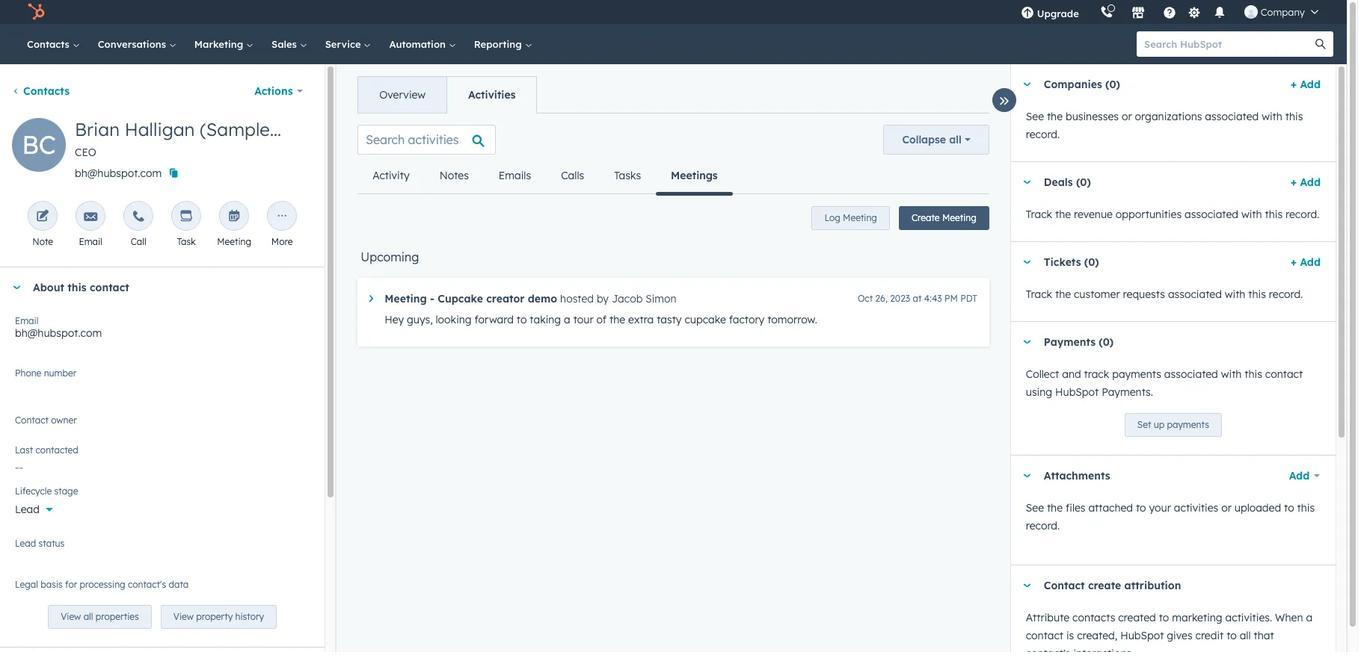 Task type: vqa. For each thing, say whether or not it's contained in the screenshot.
'menu'
yes



Task type: describe. For each thing, give the bounding box(es) containing it.
tickets (0)
[[1044, 256, 1099, 269]]

your
[[1149, 502, 1171, 515]]

more image
[[275, 210, 289, 224]]

upcoming feed
[[346, 113, 1001, 365]]

associated for requests
[[1168, 288, 1222, 301]]

companies (0)
[[1044, 78, 1120, 91]]

overview
[[379, 88, 426, 102]]

payments (0) button
[[1011, 322, 1315, 363]]

caret image for tickets (0)
[[1023, 261, 1032, 264]]

all for view
[[84, 612, 93, 623]]

meeting up hey
[[385, 292, 427, 306]]

email for email
[[79, 236, 102, 248]]

to up gives
[[1159, 612, 1169, 625]]

note
[[32, 236, 53, 248]]

task image
[[180, 210, 193, 224]]

revenue
[[1074, 208, 1113, 221]]

activity button
[[358, 158, 425, 194]]

owner up contacted
[[51, 415, 77, 426]]

meeting - cupcake creator demo hosted by jacob simon
[[385, 292, 677, 306]]

caret image for contact create attribution
[[1023, 585, 1032, 588]]

add inside popup button
[[1289, 470, 1310, 483]]

call image
[[132, 210, 145, 224]]

deals
[[1044, 176, 1073, 189]]

legal basis for processing contact's data
[[15, 580, 189, 591]]

caret image for companies (0)
[[1023, 83, 1032, 86]]

deals (0)
[[1044, 176, 1091, 189]]

(0) for payments (0)
[[1099, 336, 1114, 349]]

oct
[[858, 293, 873, 304]]

activities button
[[447, 77, 537, 113]]

cupcake
[[685, 313, 726, 327]]

track for track the revenue opportunities associated with this record.
[[1026, 208, 1052, 221]]

set up payments
[[1138, 420, 1209, 431]]

at
[[913, 293, 922, 304]]

or inside see the files attached to your activities or uploaded to this record.
[[1222, 502, 1232, 515]]

associated inside see the businesses or organizations associated with this record.
[[1205, 110, 1259, 123]]

and
[[1062, 368, 1081, 381]]

a inside "upcoming" feed
[[564, 313, 571, 327]]

email image
[[84, 210, 97, 224]]

sales link
[[263, 24, 316, 64]]

create
[[912, 212, 940, 224]]

hubspot link
[[18, 3, 56, 21]]

payments inside collect and track payments associated with this contact using hubspot payments.
[[1112, 368, 1162, 381]]

+ add button for track the customer requests associated with this record.
[[1291, 254, 1321, 272]]

with inside see the businesses or organizations associated with this record.
[[1262, 110, 1283, 123]]

this inside collect and track payments associated with this contact using hubspot payments.
[[1245, 368, 1263, 381]]

sales
[[272, 38, 300, 50]]

service link
[[316, 24, 380, 64]]

+ add for track the revenue opportunities associated with this record.
[[1291, 176, 1321, 189]]

add button
[[1280, 462, 1321, 491]]

associated for opportunities
[[1185, 208, 1239, 221]]

actions button
[[245, 76, 313, 106]]

hubspot inside attribute contacts created to marketing activities. when a contact is created, hubspot gives credit to all that contact's interactions.
[[1121, 630, 1164, 643]]

about
[[33, 281, 64, 295]]

by
[[597, 292, 609, 306]]

processing
[[80, 580, 125, 591]]

Last contacted text field
[[15, 454, 310, 478]]

hey guys, looking forward to taking a tour of the extra tasty cupcake factory tomorrow.
[[385, 313, 817, 327]]

navigation inside "upcoming" feed
[[358, 158, 733, 196]]

contact inside collect and track payments associated with this contact using hubspot payments.
[[1265, 368, 1303, 381]]

uploaded
[[1235, 502, 1281, 515]]

to left your
[[1136, 502, 1146, 515]]

no owner button
[[15, 413, 310, 438]]

+ for track the revenue opportunities associated with this record.
[[1291, 176, 1297, 189]]

set up payments link
[[1125, 414, 1222, 438]]

associated for payments
[[1165, 368, 1218, 381]]

ceo
[[75, 146, 96, 159]]

marketplaces button
[[1123, 0, 1154, 24]]

status
[[39, 539, 65, 550]]

contact inside dropdown button
[[90, 281, 129, 295]]

track
[[1084, 368, 1109, 381]]

cupcake
[[438, 292, 483, 306]]

+ add button for see the businesses or organizations associated with this record.
[[1291, 76, 1321, 93]]

files
[[1066, 502, 1086, 515]]

payments
[[1044, 336, 1096, 349]]

meetings
[[671, 169, 718, 183]]

with for track the customer requests associated with this record.
[[1225, 288, 1246, 301]]

track for track the customer requests associated with this record.
[[1026, 288, 1052, 301]]

reporting
[[474, 38, 525, 50]]

see for see the files attached to your activities or uploaded to this record.
[[1026, 502, 1044, 515]]

contact's inside attribute contacts created to marketing activities. when a contact is created, hubspot gives credit to all that contact's interactions.
[[1026, 648, 1071, 653]]

view property history link
[[161, 606, 277, 630]]

contact for contact owner no owner
[[15, 415, 49, 426]]

view property history
[[173, 612, 264, 623]]

0 vertical spatial contacts link
[[18, 24, 89, 64]]

pm
[[945, 293, 958, 304]]

caret image inside "upcoming" feed
[[370, 295, 373, 302]]

contact owner no owner
[[15, 415, 77, 435]]

attached
[[1089, 502, 1133, 515]]

stage
[[54, 486, 78, 497]]

view for view property history
[[173, 612, 194, 623]]

the for companies
[[1047, 110, 1063, 123]]

opportunities
[[1116, 208, 1182, 221]]

notes button
[[425, 158, 484, 194]]

credit
[[1196, 630, 1224, 643]]

service
[[325, 38, 364, 50]]

activities
[[468, 88, 516, 102]]

search button
[[1308, 31, 1334, 57]]

caret image for attachments
[[1023, 475, 1032, 478]]

simon
[[646, 292, 677, 306]]

attribute
[[1026, 612, 1070, 625]]

1 vertical spatial bh@hubspot.com
[[15, 327, 102, 340]]

gives
[[1167, 630, 1193, 643]]

help image
[[1163, 7, 1176, 20]]

hubspot image
[[27, 3, 45, 21]]

see the businesses or organizations associated with this record.
[[1026, 110, 1303, 141]]

property
[[196, 612, 233, 623]]

log
[[825, 212, 841, 224]]

about this contact button
[[0, 268, 310, 308]]

to inside "upcoming" feed
[[517, 313, 527, 327]]

company button
[[1235, 0, 1328, 24]]

(0) for deals (0)
[[1076, 176, 1091, 189]]

view for view all properties
[[61, 612, 81, 623]]

marketing
[[1172, 612, 1223, 625]]

or inside see the businesses or organizations associated with this record.
[[1122, 110, 1132, 123]]

number
[[44, 368, 76, 379]]

created
[[1118, 612, 1156, 625]]

jacob simon image
[[1244, 5, 1258, 19]]

meeting image
[[227, 210, 241, 224]]

track the customer requests associated with this record.
[[1026, 288, 1303, 301]]

this inside see the businesses or organizations associated with this record.
[[1286, 110, 1303, 123]]

+ add for track the customer requests associated with this record.
[[1291, 256, 1321, 269]]

tasks button
[[599, 158, 656, 194]]

automation
[[389, 38, 449, 50]]

caret image for payments (0)
[[1023, 341, 1032, 344]]

to right uploaded
[[1284, 502, 1295, 515]]

using
[[1026, 386, 1052, 399]]

email bh@hubspot.com
[[15, 316, 102, 340]]

add for see the businesses or organizations associated with this record.
[[1300, 78, 1321, 91]]

collapse
[[902, 133, 946, 147]]



Task type: locate. For each thing, give the bounding box(es) containing it.
+ for track the customer requests associated with this record.
[[1291, 256, 1297, 269]]

activities.
[[1226, 612, 1272, 625]]

the inside "upcoming" feed
[[610, 313, 625, 327]]

all inside popup button
[[949, 133, 962, 147]]

caret image inside deals (0) dropdown button
[[1023, 181, 1032, 184]]

0 vertical spatial email
[[79, 236, 102, 248]]

1 horizontal spatial all
[[949, 133, 962, 147]]

actions
[[254, 85, 293, 98]]

calling icon button
[[1094, 2, 1120, 22]]

Phone number text field
[[15, 366, 310, 396]]

0 horizontal spatial contact
[[15, 415, 49, 426]]

upgrade image
[[1021, 7, 1034, 20]]

bh@hubspot.com up number
[[15, 327, 102, 340]]

0 vertical spatial lead
[[15, 503, 40, 517]]

to right credit
[[1227, 630, 1237, 643]]

caret image inside "contact create attribution" dropdown button
[[1023, 585, 1032, 588]]

interactions.
[[1074, 648, 1134, 653]]

contact create attribution button
[[1011, 566, 1321, 607]]

all down activities.
[[1240, 630, 1251, 643]]

2 navigation from the top
[[358, 158, 733, 196]]

1 vertical spatial payments
[[1167, 420, 1209, 431]]

0 vertical spatial +
[[1291, 78, 1297, 91]]

forward
[[475, 313, 514, 327]]

0 horizontal spatial or
[[1122, 110, 1132, 123]]

2 horizontal spatial contact
[[1265, 368, 1303, 381]]

1 horizontal spatial a
[[1306, 612, 1313, 625]]

associated inside collect and track payments associated with this contact using hubspot payments.
[[1165, 368, 1218, 381]]

contacts
[[1073, 612, 1115, 625]]

for
[[65, 580, 77, 591]]

1 horizontal spatial view
[[173, 612, 194, 623]]

caret image up attribute
[[1023, 585, 1032, 588]]

overview button
[[358, 77, 447, 113]]

-
[[430, 292, 435, 306]]

demo
[[528, 292, 557, 306]]

search image
[[1316, 39, 1326, 49]]

contact inside dropdown button
[[1044, 580, 1085, 593]]

0 vertical spatial or
[[1122, 110, 1132, 123]]

navigation containing overview
[[358, 76, 537, 114]]

contact for contact create attribution
[[1044, 580, 1085, 593]]

2 + from the top
[[1291, 176, 1297, 189]]

see the files attached to your activities or uploaded to this record.
[[1026, 502, 1315, 533]]

owner
[[51, 415, 77, 426], [32, 421, 63, 435]]

caret image up collect
[[1023, 341, 1032, 344]]

lead for lead status
[[15, 539, 36, 550]]

1 horizontal spatial contact
[[1026, 630, 1064, 643]]

see inside see the files attached to your activities or uploaded to this record.
[[1026, 502, 1044, 515]]

reporting link
[[465, 24, 541, 64]]

payments right up
[[1167, 420, 1209, 431]]

meeting right log
[[843, 212, 877, 224]]

caret image left about
[[12, 286, 21, 290]]

(0) right deals
[[1076, 176, 1091, 189]]

caret image for deals (0)
[[1023, 181, 1032, 184]]

taking
[[530, 313, 561, 327]]

4:43
[[924, 293, 942, 304]]

1 see from the top
[[1026, 110, 1044, 123]]

pdt
[[961, 293, 977, 304]]

lead inside lead 'popup button'
[[15, 503, 40, 517]]

collect and track payments associated with this contact using hubspot payments.
[[1026, 368, 1303, 399]]

notifications button
[[1207, 0, 1232, 24]]

all right collapse
[[949, 133, 962, 147]]

0 horizontal spatial contact's
[[128, 580, 166, 591]]

0 vertical spatial contact
[[90, 281, 129, 295]]

0 vertical spatial + add
[[1291, 78, 1321, 91]]

(0) for companies (0)
[[1106, 78, 1120, 91]]

2023
[[890, 293, 910, 304]]

brian halligan (sample contact) ceo
[[75, 118, 348, 159]]

1 vertical spatial contact
[[1265, 368, 1303, 381]]

with for collect and track payments associated with this contact using hubspot payments.
[[1221, 368, 1242, 381]]

attribute contacts created to marketing activities. when a contact is created, hubspot gives credit to all that contact's interactions.
[[1026, 612, 1313, 653]]

1 vertical spatial lead
[[15, 539, 36, 550]]

Search activities search field
[[358, 125, 496, 155]]

bh@hubspot.com down ceo on the top
[[75, 167, 162, 180]]

0 vertical spatial track
[[1026, 208, 1052, 221]]

activities
[[1174, 502, 1219, 515]]

1 lead from the top
[[15, 503, 40, 517]]

3 + add from the top
[[1291, 256, 1321, 269]]

2 see from the top
[[1026, 502, 1044, 515]]

1 vertical spatial + add button
[[1291, 174, 1321, 191]]

(sample
[[200, 118, 270, 141]]

guys,
[[407, 313, 433, 327]]

note image
[[36, 210, 49, 224]]

0 horizontal spatial view
[[61, 612, 81, 623]]

0 vertical spatial contact
[[15, 415, 49, 426]]

contact's down is
[[1026, 648, 1071, 653]]

meeting inside create meeting button
[[942, 212, 977, 224]]

+ add button
[[1291, 76, 1321, 93], [1291, 174, 1321, 191], [1291, 254, 1321, 272]]

extra
[[628, 313, 654, 327]]

or
[[1122, 110, 1132, 123], [1222, 502, 1232, 515]]

1 + from the top
[[1291, 78, 1297, 91]]

to
[[517, 313, 527, 327], [1136, 502, 1146, 515], [1284, 502, 1295, 515], [1159, 612, 1169, 625], [1227, 630, 1237, 643]]

1 vertical spatial email
[[15, 316, 38, 327]]

1 horizontal spatial payments
[[1167, 420, 1209, 431]]

associated right opportunities
[[1185, 208, 1239, 221]]

hosted
[[560, 292, 594, 306]]

meeting right create
[[942, 212, 977, 224]]

email down about
[[15, 316, 38, 327]]

0 vertical spatial a
[[564, 313, 571, 327]]

associated down payments (0) dropdown button
[[1165, 368, 1218, 381]]

payments up "payments."
[[1112, 368, 1162, 381]]

contact up last
[[15, 415, 49, 426]]

the left files
[[1047, 502, 1063, 515]]

1 vertical spatial track
[[1026, 288, 1052, 301]]

0 horizontal spatial a
[[564, 313, 571, 327]]

settings image
[[1188, 6, 1201, 20]]

1 track from the top
[[1026, 208, 1052, 221]]

1 horizontal spatial email
[[79, 236, 102, 248]]

meeting down "meeting" image
[[217, 236, 251, 248]]

no
[[15, 421, 30, 435]]

navigation containing activity
[[358, 158, 733, 196]]

looking
[[436, 313, 472, 327]]

phone number
[[15, 368, 76, 379]]

1 horizontal spatial or
[[1222, 502, 1232, 515]]

0 vertical spatial contact's
[[128, 580, 166, 591]]

1 vertical spatial caret image
[[1023, 261, 1032, 264]]

0 horizontal spatial contact
[[90, 281, 129, 295]]

1 vertical spatial contacts link
[[12, 85, 70, 98]]

2 vertical spatial all
[[1240, 630, 1251, 643]]

attribution
[[1125, 580, 1181, 593]]

3 + add button from the top
[[1291, 254, 1321, 272]]

1 vertical spatial +
[[1291, 176, 1297, 189]]

the for deals
[[1055, 208, 1071, 221]]

the down tickets
[[1055, 288, 1071, 301]]

view left property
[[173, 612, 194, 623]]

tasty
[[657, 313, 682, 327]]

caret image left "attachments"
[[1023, 475, 1032, 478]]

attachments button
[[1011, 456, 1274, 497]]

hey
[[385, 313, 404, 327]]

contact's left data
[[128, 580, 166, 591]]

2 horizontal spatial all
[[1240, 630, 1251, 643]]

associated right requests
[[1168, 288, 1222, 301]]

1 vertical spatial navigation
[[358, 158, 733, 196]]

caret image
[[1023, 83, 1032, 86], [1023, 261, 1032, 264]]

1 vertical spatial all
[[84, 612, 93, 623]]

view all properties
[[61, 612, 139, 623]]

record. inside see the files attached to your activities or uploaded to this record.
[[1026, 520, 1060, 533]]

add for track the revenue opportunities associated with this record.
[[1300, 176, 1321, 189]]

1 horizontal spatial hubspot
[[1121, 630, 1164, 643]]

0 horizontal spatial hubspot
[[1055, 386, 1099, 399]]

caret image
[[1023, 181, 1032, 184], [12, 286, 21, 290], [370, 295, 373, 302], [1023, 341, 1032, 344], [1023, 475, 1032, 478], [1023, 585, 1032, 588]]

meetings button
[[656, 158, 733, 196]]

hubspot down and
[[1055, 386, 1099, 399]]

company
[[1261, 6, 1305, 18]]

deals (0) button
[[1011, 162, 1285, 203]]

2 + add from the top
[[1291, 176, 1321, 189]]

that
[[1254, 630, 1274, 643]]

call
[[131, 236, 146, 248]]

owner up last contacted
[[32, 421, 63, 435]]

hubspot inside collect and track payments associated with this contact using hubspot payments.
[[1055, 386, 1099, 399]]

all left 'properties'
[[84, 612, 93, 623]]

track the revenue opportunities associated with this record.
[[1026, 208, 1320, 221]]

more
[[271, 236, 293, 248]]

contact up attribute
[[1044, 580, 1085, 593]]

contacts inside 'link'
[[27, 38, 72, 50]]

caret image inside attachments dropdown button
[[1023, 475, 1032, 478]]

the inside see the files attached to your activities or uploaded to this record.
[[1047, 502, 1063, 515]]

with for track the revenue opportunities associated with this record.
[[1242, 208, 1262, 221]]

is
[[1067, 630, 1074, 643]]

2 vertical spatial + add button
[[1291, 254, 1321, 272]]

the
[[1047, 110, 1063, 123], [1055, 208, 1071, 221], [1055, 288, 1071, 301], [610, 313, 625, 327], [1047, 502, 1063, 515]]

1 caret image from the top
[[1023, 83, 1032, 86]]

1 vertical spatial contacts
[[23, 85, 70, 98]]

contact inside attribute contacts created to marketing activities. when a contact is created, hubspot gives credit to all that contact's interactions.
[[1026, 630, 1064, 643]]

conversations
[[98, 38, 169, 50]]

26,
[[875, 293, 888, 304]]

add for track the customer requests associated with this record.
[[1300, 256, 1321, 269]]

lead button
[[15, 495, 310, 520]]

task
[[177, 236, 196, 248]]

3 + from the top
[[1291, 256, 1297, 269]]

lead down lifecycle
[[15, 503, 40, 517]]

all
[[949, 133, 962, 147], [84, 612, 93, 623], [1240, 630, 1251, 643]]

lead status
[[15, 539, 65, 550]]

(0) up track
[[1099, 336, 1114, 349]]

0 vertical spatial see
[[1026, 110, 1044, 123]]

0 vertical spatial hubspot
[[1055, 386, 1099, 399]]

the inside see the businesses or organizations associated with this record.
[[1047, 110, 1063, 123]]

record. inside see the businesses or organizations associated with this record.
[[1026, 128, 1060, 141]]

contact
[[15, 415, 49, 426], [1044, 580, 1085, 593]]

a left tour
[[564, 313, 571, 327]]

menu
[[1010, 0, 1329, 24]]

1 vertical spatial + add
[[1291, 176, 1321, 189]]

+ add for see the businesses or organizations associated with this record.
[[1291, 78, 1321, 91]]

1 horizontal spatial contact
[[1044, 580, 1085, 593]]

lead
[[15, 503, 40, 517], [15, 539, 36, 550]]

0 vertical spatial caret image
[[1023, 83, 1032, 86]]

log meeting
[[825, 212, 877, 224]]

activity
[[373, 169, 410, 183]]

caret image inside about this contact dropdown button
[[12, 286, 21, 290]]

track down tickets
[[1026, 288, 1052, 301]]

1 + add from the top
[[1291, 78, 1321, 91]]

(0) right tickets
[[1084, 256, 1099, 269]]

1 view from the left
[[61, 612, 81, 623]]

0 vertical spatial contacts
[[27, 38, 72, 50]]

a inside attribute contacts created to marketing activities. when a contact is created, hubspot gives credit to all that contact's interactions.
[[1306, 612, 1313, 625]]

caret image down 'upcoming'
[[370, 295, 373, 302]]

caret image left tickets
[[1023, 261, 1032, 264]]

caret image left deals
[[1023, 181, 1032, 184]]

meeting inside log meeting button
[[843, 212, 877, 224]]

0 horizontal spatial payments
[[1112, 368, 1162, 381]]

caret image inside companies (0) dropdown button
[[1023, 83, 1032, 86]]

2 + add button from the top
[[1291, 174, 1321, 191]]

view down for
[[61, 612, 81, 623]]

properties
[[96, 612, 139, 623]]

track down deals
[[1026, 208, 1052, 221]]

or right activities
[[1222, 502, 1232, 515]]

notifications image
[[1213, 7, 1227, 20]]

email down email image
[[79, 236, 102, 248]]

brian
[[75, 118, 120, 141]]

set
[[1138, 420, 1151, 431]]

caret image inside tickets (0) dropdown button
[[1023, 261, 1032, 264]]

1 navigation from the top
[[358, 76, 537, 114]]

Search HubSpot search field
[[1137, 31, 1320, 57]]

calling icon image
[[1100, 6, 1114, 19]]

menu containing company
[[1010, 0, 1329, 24]]

2 vertical spatial contact
[[1026, 630, 1064, 643]]

or right businesses
[[1122, 110, 1132, 123]]

caret image left "companies"
[[1023, 83, 1032, 86]]

2 lead from the top
[[15, 539, 36, 550]]

1 vertical spatial hubspot
[[1121, 630, 1164, 643]]

associated right organizations
[[1205, 110, 1259, 123]]

email inside the email bh@hubspot.com
[[15, 316, 38, 327]]

see for see the businesses or organizations associated with this record.
[[1026, 110, 1044, 123]]

1 horizontal spatial contact's
[[1026, 648, 1071, 653]]

see left files
[[1026, 502, 1044, 515]]

caret image inside payments (0) dropdown button
[[1023, 341, 1032, 344]]

0 vertical spatial payments
[[1112, 368, 1162, 381]]

2 vertical spatial +
[[1291, 256, 1297, 269]]

menu item
[[1090, 0, 1093, 24]]

caret image for about this contact
[[12, 286, 21, 290]]

marketplaces image
[[1132, 7, 1145, 20]]

payments
[[1112, 368, 1162, 381], [1167, 420, 1209, 431]]

2 track from the top
[[1026, 288, 1052, 301]]

create meeting button
[[899, 206, 989, 230]]

see inside see the businesses or organizations associated with this record.
[[1026, 110, 1044, 123]]

attachments
[[1044, 470, 1110, 483]]

0 vertical spatial all
[[949, 133, 962, 147]]

+ add button for track the revenue opportunities associated with this record.
[[1291, 174, 1321, 191]]

2 view from the left
[[173, 612, 194, 623]]

the for tickets
[[1055, 288, 1071, 301]]

create meeting
[[912, 212, 977, 224]]

2 caret image from the top
[[1023, 261, 1032, 264]]

all for collapse
[[949, 133, 962, 147]]

upgrade
[[1037, 7, 1079, 19]]

navigation
[[358, 76, 537, 114], [358, 158, 733, 196]]

2 vertical spatial + add
[[1291, 256, 1321, 269]]

see down "companies"
[[1026, 110, 1044, 123]]

1 vertical spatial see
[[1026, 502, 1044, 515]]

(0) for tickets (0)
[[1084, 256, 1099, 269]]

collect
[[1026, 368, 1059, 381]]

lead left status
[[15, 539, 36, 550]]

contacted
[[36, 445, 78, 456]]

(0) up businesses
[[1106, 78, 1120, 91]]

with inside collect and track payments associated with this contact using hubspot payments.
[[1221, 368, 1242, 381]]

up
[[1154, 420, 1165, 431]]

notes
[[440, 169, 469, 183]]

a right when
[[1306, 612, 1313, 625]]

0 vertical spatial + add button
[[1291, 76, 1321, 93]]

1 vertical spatial a
[[1306, 612, 1313, 625]]

the right of
[[610, 313, 625, 327]]

creator
[[486, 292, 525, 306]]

the left revenue
[[1055, 208, 1071, 221]]

+ for see the businesses or organizations associated with this record.
[[1291, 78, 1297, 91]]

1 vertical spatial contact
[[1044, 580, 1085, 593]]

to down meeting - cupcake creator demo hosted by jacob simon
[[517, 313, 527, 327]]

track
[[1026, 208, 1052, 221], [1026, 288, 1052, 301]]

this inside dropdown button
[[68, 281, 87, 295]]

this inside see the files attached to your activities or uploaded to this record.
[[1297, 502, 1315, 515]]

0 vertical spatial bh@hubspot.com
[[75, 167, 162, 180]]

1 vertical spatial contact's
[[1026, 648, 1071, 653]]

contacts link
[[18, 24, 89, 64], [12, 85, 70, 98]]

the down "companies"
[[1047, 110, 1063, 123]]

1 + add button from the top
[[1291, 76, 1321, 93]]

1 vertical spatial or
[[1222, 502, 1232, 515]]

settings link
[[1185, 4, 1204, 20]]

0 horizontal spatial email
[[15, 316, 38, 327]]

contact inside contact owner no owner
[[15, 415, 49, 426]]

email for email bh@hubspot.com
[[15, 316, 38, 327]]

conversations link
[[89, 24, 185, 64]]

0 vertical spatial navigation
[[358, 76, 537, 114]]

0 horizontal spatial all
[[84, 612, 93, 623]]

of
[[597, 313, 607, 327]]

emails
[[499, 169, 531, 183]]

hubspot down created
[[1121, 630, 1164, 643]]

add
[[1300, 78, 1321, 91], [1300, 176, 1321, 189], [1300, 256, 1321, 269], [1289, 470, 1310, 483]]

lead for lead
[[15, 503, 40, 517]]

all inside attribute contacts created to marketing activities. when a contact is created, hubspot gives credit to all that contact's interactions.
[[1240, 630, 1251, 643]]



